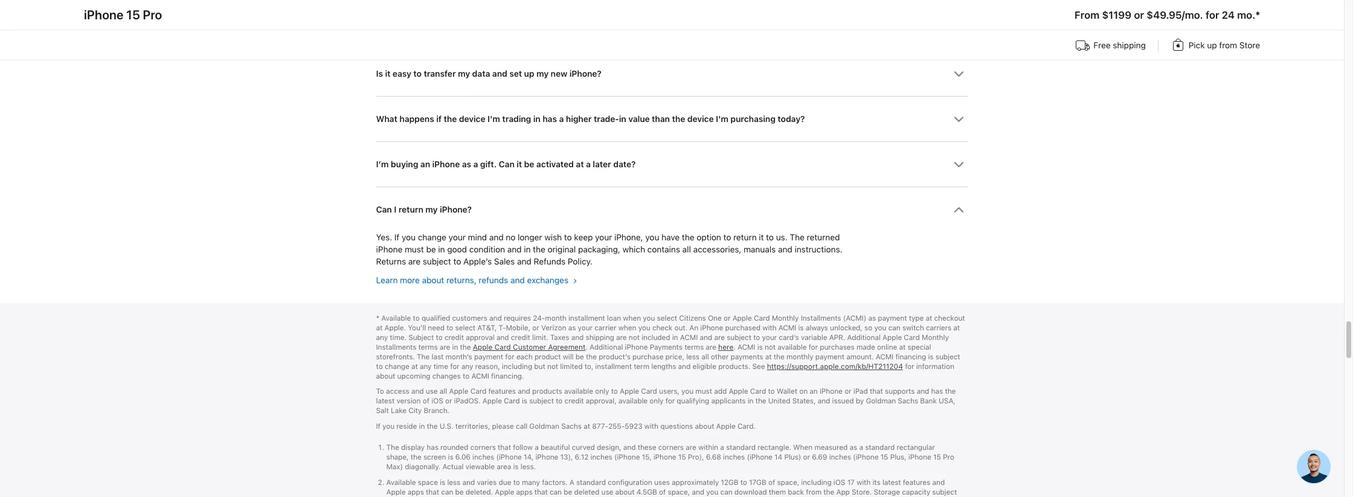 Task type: describe. For each thing, give the bounding box(es) containing it.
your up good at left
[[449, 232, 466, 242]]

about inside list item
[[422, 275, 444, 285]]

including inside the available space is less and varies due to many factors. a standard configuration uses approximately 12gb to 17gb of space, including ios 17 with its latest features and apple apps that can be deleted. apple apps that can be deleted use about 4.5gb of space, and you can download them back from the app store. storage capacity subjec
[[801, 478, 832, 487]]

is inside * available to qualified customers and requires 24-month installment loan when you select citizens one or apple card monthly installments (acmi) as payment type at checkout at apple. you'll need to select at&t, t-mobile, or verizon as your carrier when you check out. an iphone purchased with acmi is always unlocked, so you can switch carriers at any time. subject to credit approval and credit limit. taxes and shipping are not included in acmi and are subject to your card's variable apr. additional apple card monthly installments terms are in the
[[798, 324, 804, 332]]

a left 'later'
[[586, 160, 591, 169]]

supports
[[885, 387, 915, 396]]

shipping inside list
[[1113, 40, 1146, 50]]

at&t,
[[477, 324, 497, 332]]

4.5gb
[[636, 488, 657, 496]]

iphone 15 pro link
[[84, 7, 162, 22]]

check
[[652, 324, 672, 332]]

4 inches from the left
[[829, 453, 851, 462]]

as up so
[[868, 314, 876, 322]]

1 horizontal spatial of
[[659, 488, 666, 496]]

can down actual
[[441, 488, 453, 496]]

are down carrier on the bottom
[[616, 333, 627, 342]]

city
[[408, 407, 422, 415]]

in down longer
[[524, 244, 531, 254]]

the inside * available to qualified customers and requires 24-month installment loan when you select citizens one or apple card monthly installments (acmi) as payment type at checkout at apple. you'll need to select at&t, t-mobile, or verizon as your carrier when you check out. an iphone purchased with acmi is always unlocked, so you can switch carriers at any time. subject to credit approval and credit limit. taxes and shipping are not included in acmi and are subject to your card's variable apr. additional apple card monthly installments terms are in the
[[460, 343, 471, 351]]

as inside the display has rounded corners that follow a beautiful curved design, and these corners are within a standard rectangle. when measured as a standard rectangular shape, the screen is 6.06 inches (iphone 14, iphone 13), 6.12 inches (iphone 15, iphone 15 pro), 6.68 inches (iphone 14 plus) or 6.69 inches (iphone 15 plus, iphone 15 pro max) diagonally. actual viewable area is less.
[[850, 444, 857, 452]]

as inside dropdown button
[[462, 160, 471, 169]]

are up other
[[706, 343, 716, 351]]

to down products
[[556, 397, 563, 406]]

0 vertical spatial only
[[595, 387, 609, 396]]

or up branch. at left bottom
[[445, 397, 452, 406]]

chevrondown image for than
[[953, 114, 964, 124]]

the left u.s.
[[427, 422, 438, 431]]

0 horizontal spatial credit
[[445, 333, 464, 342]]

citizens
[[679, 314, 706, 322]]

and down the pro
[[932, 478, 945, 487]]

card down "financing."
[[504, 397, 520, 406]]

4 (iphone from the left
[[853, 453, 879, 462]]

chevrondown image inside can i return my iphone? dropdown button
[[953, 205, 964, 215]]

1 vertical spatial of
[[768, 478, 775, 487]]

is inside to access and use all apple card features and products available only to apple card users, you must add apple card to wallet on an iphone or ipad that supports and has the latest version of ios or ipados. apple card is subject to credit approval, available only for qualifying applicants in the united states, and issued by goldman sachs bank usa, salt lake city branch.
[[522, 397, 527, 406]]

subject inside yes. if you change your mind and no longer wish to keep your iphone, you have the option to return it to us. the returned iphone must be in good condition and in the original packaging, which contains all accessories, manuals and instructions. returns are subject to apple's sales and refunds policy.
[[423, 257, 451, 266]]

1 vertical spatial when
[[618, 324, 636, 332]]

acmi down online
[[876, 353, 893, 361]]

are inside yes. if you change your mind and no longer wish to keep your iphone, you have the option to return it to us. the returned iphone must be in good condition and in the original packaging, which contains all accessories, manuals and instructions. returns are subject to apple's sales and refunds policy.
[[408, 257, 420, 266]]

iphone up 'purchase' at bottom
[[625, 343, 648, 351]]

that down many
[[534, 488, 548, 496]]

be left deleted.
[[455, 488, 464, 496]]

your left carrier on the bottom
[[578, 324, 593, 332]]

value
[[628, 114, 650, 124]]

0 horizontal spatial with
[[644, 422, 658, 431]]

which
[[622, 244, 645, 254]]

iphone down 'rectangular'
[[908, 453, 931, 462]]

more
[[400, 275, 420, 285]]

apple right ipados.
[[483, 397, 502, 406]]

as up 'taxes'
[[568, 324, 576, 332]]

in right reside
[[419, 422, 425, 431]]

acmi up the payments
[[738, 343, 755, 351]]

card down switch at the bottom of the page
[[904, 333, 920, 342]]

255-
[[608, 422, 625, 431]]

i'm buying an iphone as a gift. can it be activated at a later date?
[[376, 160, 636, 169]]

purchases
[[820, 343, 855, 351]]

latest inside the available space is less and varies due to many factors. a standard configuration uses approximately 12gb to 17gb of space, including ios 17 with its latest features and apple apps that can be deleted. apple apps that can be deleted use about 4.5gb of space, and you can download them back from the app store. storage capacity subjec
[[882, 478, 901, 487]]

or up issued
[[845, 387, 851, 396]]

apple up ipados.
[[449, 387, 468, 396]]

1 . from the left
[[586, 343, 588, 351]]

chevrondown image
[[953, 69, 964, 79]]

to up the original in the left of the page
[[564, 232, 572, 242]]

with inside * available to qualified customers and requires 24-month installment loan when you select citizens one or apple card monthly installments (acmi) as payment type at checkout at apple. you'll need to select at&t, t-mobile, or verizon as your carrier when you check out. an iphone purchased with acmi is always unlocked, so you can switch carriers at any time. subject to credit approval and credit limit. taxes and shipping are not included in acmi and are subject to your card's variable apr. additional apple card monthly installments terms are in the
[[762, 324, 776, 332]]

use inside the available space is less and varies due to many factors. a standard configuration uses approximately 12gb to 17gb of space, including ios 17 with its latest features and apple apps that can be deleted. apple apps that can be deleted use about 4.5gb of space, and you can download them back from the app store. storage capacity subjec
[[601, 488, 613, 496]]

download
[[734, 488, 767, 496]]

must inside to access and use all apple card features and products available only to apple card users, you must add apple card to wallet on an iphone or ipad that supports and has the latest version of ios or ipados. apple card is subject to credit approval, available only for qualifying applicants in the united states, and issued by goldman sachs bank usa, salt lake city branch.
[[695, 387, 712, 396]]

ios inside to access and use all apple card features and products available only to apple card users, you must add apple card to wallet on an iphone or ipad that supports and has the latest version of ios or ipados. apple card is subject to credit approval, available only for qualifying applicants in the united states, and issued by goldman sachs bank usa, salt lake city branch.
[[431, 397, 443, 406]]

the right than on the left top of the page
[[672, 114, 685, 124]]

the inside the display has rounded corners that follow a beautiful curved design, and these corners are within a standard rectangle. when measured as a standard rectangular shape, the screen is 6.06 inches (iphone 14, iphone 13), 6.12 inches (iphone 15, iphone 15 pro), 6.68 inches (iphone 14 plus) or 6.69 inches (iphone 15 plus, iphone 15 pro max) diagonally. actual viewable area is less.
[[411, 453, 421, 462]]

in right trading
[[533, 114, 540, 124]]

for information about upcoming changes to acmi financing.
[[376, 362, 954, 380]]

and up t-
[[489, 314, 502, 322]]

1 inches from the left
[[472, 453, 494, 462]]

here link
[[718, 343, 733, 351]]

2 horizontal spatial my
[[536, 69, 549, 79]]

features inside the available space is less and varies due to many factors. a standard configuration uses approximately 12gb to 17gb of space, including ios 17 with its latest features and apple apps that can be deleted. apple apps that can be deleted use about 4.5gb of space, and you can download them back from the app store. storage capacity subjec
[[903, 478, 930, 487]]

in up 'month's'
[[452, 343, 458, 351]]

1 horizontal spatial it
[[517, 160, 522, 169]]

apple down max)
[[386, 488, 406, 496]]

the inside yes. if you change your mind and no longer wish to keep your iphone, you have the option to return it to us. the returned iphone must be in good condition and in the original packaging, which contains all accessories, manuals and instructions. returns are subject to apple's sales and refunds policy.
[[790, 232, 804, 242]]

for left each
[[505, 353, 514, 361]]

1 horizontal spatial credit
[[511, 333, 530, 342]]

in inside to access and use all apple card features and products available only to apple card users, you must add apple card to wallet on an iphone or ipad that supports and has the latest version of ios or ipados. apple card is subject to credit approval, available only for qualifying applicants in the united states, and issued by goldman sachs bank usa, salt lake city branch.
[[748, 397, 754, 406]]

features inside to access and use all apple card features and products available only to apple card users, you must add apple card to wallet on an iphone or ipad that supports and has the latest version of ios or ipados. apple card is subject to credit approval, available only for qualifying applicants in the united states, and issued by goldman sachs bank usa, salt lake city branch.
[[488, 387, 516, 396]]

all inside yes. if you change your mind and no longer wish to keep your iphone, you have the option to return it to us. the returned iphone must be in good condition and in the original packaging, which contains all accessories, manuals and instructions. returns are subject to apple's sales and refunds policy.
[[682, 244, 691, 254]]

is inside the available space is less and varies due to many factors. a standard configuration uses approximately 12gb to 17gb of space, including ios 17 with its latest features and apple apps that can be deleted. apple apps that can be deleted use about 4.5gb of space, and you can download them back from the app store. storage capacity subjec
[[440, 478, 445, 487]]

you'll
[[408, 324, 426, 332]]

6.12
[[575, 453, 589, 462]]

and down t-
[[496, 333, 509, 342]]

change inside yes. if you change your mind and no longer wish to keep your iphone, you have the option to return it to us. the returned iphone must be in good condition and in the original packaging, which contains all accessories, manuals and instructions. returns are subject to apple's sales and refunds policy.
[[418, 232, 446, 242]]

usa,
[[939, 397, 955, 406]]

17
[[847, 478, 855, 487]]

0 vertical spatial when
[[623, 314, 641, 322]]

checkout
[[934, 314, 965, 322]]

2 device from the left
[[687, 114, 714, 124]]

you up the contains
[[645, 232, 659, 242]]

* inside * available to qualified customers and requires 24-month installment loan when you select citizens one or apple card monthly installments (acmi) as payment type at checkout at apple. you'll need to select at&t, t-mobile, or verizon as your carrier when you check out. an iphone purchased with acmi is always unlocked, so you can switch carriers at any time. subject to credit approval and credit limit. taxes and shipping are not included in acmi and are subject to your card's variable apr. additional apple card monthly installments terms are in the
[[376, 314, 379, 322]]

apr.
[[829, 333, 845, 342]]

1 apps from the left
[[408, 488, 424, 496]]

the display has rounded corners that follow a beautiful curved design, and these corners are within a standard rectangle. when measured as a standard rectangular shape, the screen is 6.06 inches (iphone 14, iphone 13), 6.12 inches (iphone 15, iphone 15 pro), 6.68 inches (iphone 14 plus) or 6.69 inches (iphone 15 plus, iphone 15 pro max) diagonally. actual viewable area is less.
[[386, 444, 954, 471]]

6.68
[[706, 453, 721, 462]]

change inside . acmi is not available for purchases made online at special storefronts. the last month's payment for each product will be the product's purchase price, less all other payments at the monthly payment amount. acmi financing is subject to change at any time for any reason, including but not limited to, installment term lengths and eligible products. see
[[385, 362, 409, 371]]

pick
[[1189, 40, 1205, 50]]

payments
[[731, 353, 763, 361]]

apple down term
[[620, 387, 639, 396]]

subject inside * available to qualified customers and requires 24-month installment loan when you select citizens one or apple card monthly installments (acmi) as payment type at checkout at apple. you'll need to select at&t, t-mobile, or verizon as your carrier when you check out. an iphone purchased with acmi is always unlocked, so you can switch carriers at any time. subject to credit approval and credit limit. taxes and shipping are not included in acmi and are subject to your card's variable apr. additional apple card monthly installments terms are in the
[[727, 333, 751, 342]]

footnotes list
[[376, 313, 968, 497]]

the down longer
[[533, 244, 545, 254]]

mind
[[468, 232, 487, 242]]

and inside . acmi is not available for purchases made online at special storefronts. the last month's payment for each product will be the product's purchase price, less all other payments at the monthly payment amount. acmi financing is subject to change at any time for any reason, including but not limited to, installment term lengths and eligible products. see
[[678, 362, 691, 371]]

at right type
[[926, 314, 932, 322]]

t-
[[499, 324, 506, 332]]

available space is less and varies due to many factors. a standard configuration uses approximately 12gb to 17gb of space, including ios 17 with its latest features and apple apps that can be deleted. apple apps that can be deleted use about 4.5gb of space, and you can download them back from the app store. storage capacity subjec
[[386, 478, 957, 497]]

in left good at left
[[438, 244, 445, 254]]

an inside to access and use all apple card features and products available only to apple card users, you must add apple card to wallet on an iphone or ipad that supports and has the latest version of ios or ipados. apple card is subject to credit approval, available only for qualifying applicants in the united states, and issued by goldman sachs bank usa, salt lake city branch.
[[810, 387, 818, 396]]

and left issued
[[818, 397, 830, 406]]

at right the payments
[[765, 353, 772, 361]]

at up upcoming
[[411, 362, 418, 371]]

you up check
[[643, 314, 655, 322]]

if you reside in the u.s. territories, please call goldman sachs at 877-255-5923 with questions about apple card.
[[376, 422, 756, 431]]

to up download
[[740, 478, 747, 487]]

is right area
[[513, 463, 519, 471]]

apple down "approval"
[[473, 343, 493, 351]]

at left 877-
[[584, 422, 590, 431]]

for down 'month's'
[[450, 362, 459, 371]]

apple up online
[[883, 333, 902, 342]]

to down need at the left
[[436, 333, 443, 342]]

are up last at the left of page
[[440, 343, 450, 351]]

follow
[[513, 444, 533, 452]]

product's
[[599, 353, 631, 361]]

2 vertical spatial available
[[619, 397, 648, 406]]

and down "financing."
[[518, 387, 530, 396]]

card down t-
[[495, 343, 511, 351]]

2 terms from the left
[[684, 343, 704, 351]]

time.
[[390, 333, 406, 342]]

1 horizontal spatial my
[[458, 69, 470, 79]]

qualified
[[422, 314, 450, 322]]

to inside . acmi is not available for purchases made online at special storefronts. the last month's payment for each product will be the product's purchase price, less all other payments at the monthly payment amount. acmi financing is subject to change at any time for any reason, including but not limited to, installment term lengths and eligible products. see
[[376, 362, 383, 371]]

must inside yes. if you change your mind and no longer wish to keep your iphone, you have the option to return it to us. the returned iphone must be in good condition and in the original packaging, which contains all accessories, manuals and instructions. returns are subject to apple's sales and refunds policy.
[[405, 244, 424, 254]]

5923
[[625, 422, 642, 431]]

screen
[[423, 453, 446, 462]]

you inside to access and use all apple card features and products available only to apple card users, you must add apple card to wallet on an iphone or ipad that supports and has the latest version of ios or ipados. apple card is subject to credit approval, available only for qualifying applicants in the united states, and issued by goldman sachs bank usa, salt lake city branch.
[[681, 387, 694, 396]]

store
[[1239, 40, 1260, 50]]

you right yes.
[[402, 232, 416, 242]]

configuration
[[608, 478, 652, 487]]

and left no
[[489, 232, 503, 242]]

and up agreement
[[571, 333, 584, 342]]

apple down due
[[495, 488, 514, 496]]

0 horizontal spatial space,
[[668, 488, 690, 496]]

card.
[[737, 422, 756, 431]]

to up united
[[768, 387, 775, 396]]

subject inside . acmi is not available for purchases made online at special storefronts. the last month's payment for each product will be the product's purchase price, less all other payments at the monthly payment amount. acmi financing is subject to change at any time for any reason, including but not limited to, installment term lengths and eligible products. see
[[936, 353, 960, 361]]

1 horizontal spatial payment
[[815, 353, 844, 361]]

to right due
[[513, 478, 520, 487]]

shipping inside * available to qualified customers and requires 24-month installment loan when you select citizens one or apple card monthly installments (acmi) as payment type at checkout at apple. you'll need to select at&t, t-mobile, or verizon as your carrier when you check out. an iphone purchased with acmi is always unlocked, so you can switch carriers at any time. subject to credit approval and credit limit. taxes and shipping are not included in acmi and are subject to your card's variable apr. additional apple card monthly installments terms are in the
[[586, 333, 614, 342]]

2 i'm from the left
[[716, 114, 728, 124]]

is up actual
[[448, 453, 453, 462]]

6.69
[[812, 453, 827, 462]]

chevrondown image for date?
[[953, 160, 964, 170]]

you right so
[[874, 324, 886, 332]]

acmi down an
[[680, 333, 698, 342]]

be inside i'm buying an iphone as a gift. can it be activated at a later date? dropdown button
[[524, 160, 534, 169]]

/mo.
[[1182, 9, 1203, 21]]

and down the 'approximately'
[[692, 488, 704, 496]]

for down variable
[[809, 343, 818, 351]]

can inside * available to qualified customers and requires 24-month installment loan when you select citizens one or apple card monthly installments (acmi) as payment type at checkout at apple. you'll need to select at&t, t-mobile, or verizon as your carrier when you check out. an iphone purchased with acmi is always unlocked, so you can switch carriers at any time. subject to credit approval and credit limit. taxes and shipping are not included in acmi and are subject to your card's variable apr. additional apple card monthly installments terms are in the
[[888, 324, 900, 332]]

territories,
[[455, 422, 490, 431]]

2 horizontal spatial any
[[461, 362, 473, 371]]

1 horizontal spatial any
[[420, 362, 432, 371]]

and right sales
[[517, 257, 531, 266]]

happens
[[399, 114, 434, 124]]

payment inside * available to qualified customers and requires 24-month installment loan when you select citizens one or apple card monthly installments (acmi) as payment type at checkout at apple. you'll need to select at&t, t-mobile, or verizon as your carrier when you check out. an iphone purchased with acmi is always unlocked, so you can switch carriers at any time. subject to credit approval and credit limit. taxes and shipping are not included in acmi and are subject to your card's variable apr. additional apple card monthly installments terms are in the
[[878, 314, 907, 322]]

1 vertical spatial iphone?
[[440, 205, 472, 214]]

and up bank
[[917, 387, 929, 396]]

in left value
[[619, 114, 626, 124]]

be inside yes. if you change your mind and no longer wish to keep your iphone, you have the option to return it to us. the returned iphone must be in good condition and in the original packaging, which contains all accessories, manuals and instructions. returns are subject to apple's sales and refunds policy.
[[426, 244, 436, 254]]

2 (iphone from the left
[[614, 453, 640, 462]]

measured
[[815, 444, 848, 452]]

upcoming
[[397, 372, 430, 380]]

special
[[908, 343, 931, 351]]

are inside the display has rounded corners that follow a beautiful curved design, and these corners are within a standard rectangle. when measured as a standard rectangular shape, the screen is 6.06 inches (iphone 14, iphone 13), 6.12 inches (iphone 15, iphone 15 pro), 6.68 inches (iphone 14 plus) or 6.69 inches (iphone 15 plus, iphone 15 pro max) diagonally. actual viewable area is less.
[[686, 444, 696, 452]]

what
[[376, 114, 397, 124]]

card down 'see'
[[750, 387, 766, 396]]

due
[[499, 478, 511, 487]]

(acmi)
[[843, 314, 866, 322]]

0 horizontal spatial monthly
[[772, 314, 799, 322]]

are up here
[[714, 333, 725, 342]]

i
[[394, 205, 396, 214]]

agreement
[[548, 343, 586, 351]]

subject inside to access and use all apple card features and products available only to apple card users, you must add apple card to wallet on an iphone or ipad that supports and has the latest version of ios or ipados. apple card is subject to credit approval, available only for qualifying applicants in the united states, and issued by goldman sachs bank usa, salt lake city branch.
[[529, 397, 554, 406]]

1 horizontal spatial monthly
[[922, 333, 949, 342]]

. inside . acmi is not available for purchases made online at special storefronts. the last month's payment for each product will be the product's purchase price, less all other payments at the monthly payment amount. acmi financing is subject to change at any time for any reason, including but not limited to, installment term lengths and eligible products. see
[[733, 343, 736, 351]]

to
[[376, 387, 384, 396]]

additional inside * available to qualified customers and requires 24-month installment loan when you select citizens one or apple card monthly installments (acmi) as payment type at checkout at apple. you'll need to select at&t, t-mobile, or verizon as your carrier when you check out. an iphone purchased with acmi is always unlocked, so you can switch carriers at any time. subject to credit approval and credit limit. taxes and shipping are not included in acmi and are subject to your card's variable apr. additional apple card monthly installments terms are in the
[[847, 333, 881, 342]]

1 vertical spatial only
[[650, 397, 664, 406]]

be down the 'a'
[[564, 488, 572, 496]]

buying
[[391, 160, 418, 169]]

price,
[[665, 353, 684, 361]]

card left users,
[[641, 387, 657, 396]]

purchased
[[725, 324, 761, 332]]

approximately
[[672, 478, 719, 487]]

plus)
[[784, 453, 801, 462]]

month
[[545, 314, 566, 322]]

mo.
[[1237, 9, 1255, 21]]

trade-
[[594, 114, 619, 124]]

pick up from store
[[1189, 40, 1260, 50]]

the left monthly
[[774, 353, 784, 361]]

0 horizontal spatial installments
[[376, 343, 416, 351]]

2 horizontal spatial standard
[[865, 444, 895, 452]]

you up included
[[638, 324, 650, 332]]

apple up "purchased"
[[732, 314, 752, 322]]

returns,
[[446, 275, 476, 285]]

and inside the display has rounded corners that follow a beautiful curved design, and these corners are within a standard rectangle. when measured as a standard rectangular shape, the screen is 6.06 inches (iphone 14, iphone 13), 6.12 inches (iphone 15, iphone 15 pro), 6.68 inches (iphone 14 plus) or 6.69 inches (iphone 15 plus, iphone 15 pro max) diagonally. actual viewable area is less.
[[623, 444, 636, 452]]

to left the us.
[[766, 232, 774, 242]]

if inside yes. if you change your mind and no longer wish to keep your iphone, you have the option to return it to us. the returned iphone must be in good condition and in the original packaging, which contains all accessories, manuals and instructions. returns are subject to apple's sales and refunds policy.
[[394, 232, 399, 242]]

that inside to access and use all apple card features and products available only to apple card users, you must add apple card to wallet on an iphone or ipad that supports and has the latest version of ios or ipados. apple card is subject to credit approval, available only for qualifying applicants in the united states, and issued by goldman sachs bank usa, salt lake city branch.
[[870, 387, 883, 396]]

purchase
[[632, 353, 663, 361]]

lake
[[391, 407, 407, 415]]

2 apps from the left
[[516, 488, 533, 496]]

reason,
[[475, 362, 500, 371]]

credit inside to access and use all apple card features and products available only to apple card users, you must add apple card to wallet on an iphone or ipad that supports and has the latest version of ios or ipados. apple card is subject to credit approval, available only for qualifying applicants in the united states, and issued by goldman sachs bank usa, salt lake city branch.
[[565, 397, 584, 406]]

to inside the for information about upcoming changes to acmi financing.
[[463, 372, 469, 380]]

be inside . acmi is not available for purchases made online at special storefronts. the last month's payment for each product will be the product's purchase price, less all other payments at the monthly payment amount. acmi financing is subject to change at any time for any reason, including but not limited to, installment term lengths and eligible products. see
[[576, 353, 584, 361]]

and down one
[[700, 333, 712, 342]]

to up accessories,
[[723, 232, 731, 242]]

returns
[[376, 257, 406, 266]]

any inside * available to qualified customers and requires 24-month installment loan when you select citizens one or apple card monthly installments (acmi) as payment type at checkout at apple. you'll need to select at&t, t-mobile, or verizon as your carrier when you check out. an iphone purchased with acmi is always unlocked, so you can switch carriers at any time. subject to credit approval and credit limit. taxes and shipping are not included in acmi and are subject to your card's variable apr. additional apple card monthly installments terms are in the
[[376, 333, 388, 342]]

to right need at the left
[[447, 324, 453, 332]]

has inside dropdown button
[[543, 114, 557, 124]]

on
[[799, 387, 808, 396]]

no
[[506, 232, 515, 242]]

the inside the available space is less and varies due to many factors. a standard configuration uses approximately 12gb to 17gb of space, including ios 17 with its latest features and apple apps that can be deleted. apple apps that can be deleted use about 4.5gb of space, and you can download them back from the app store. storage capacity subjec
[[823, 488, 834, 496]]

carrier
[[595, 324, 616, 332]]

0 horizontal spatial payment
[[474, 353, 503, 361]]

us.
[[776, 232, 787, 242]]

1 vertical spatial additional
[[590, 343, 623, 351]]

1 horizontal spatial standard
[[726, 444, 756, 452]]

my inside list item
[[425, 205, 438, 214]]

a right follow
[[535, 444, 539, 452]]

in down out.
[[672, 333, 678, 342]]

1 vertical spatial not
[[765, 343, 776, 351]]

access
[[386, 387, 409, 396]]

what happens if the device i'm trading in has a higher trade-in value than the device i'm purchasing today?
[[376, 114, 805, 124]]

iphone right 15,
[[653, 453, 676, 462]]

actual
[[442, 463, 463, 471]]

online
[[877, 343, 897, 351]]

please
[[492, 422, 514, 431]]

store.
[[852, 488, 872, 496]]

at inside dropdown button
[[576, 160, 584, 169]]

issued
[[832, 397, 854, 406]]

can down 12gb
[[720, 488, 732, 496]]

1 horizontal spatial iphone?
[[569, 69, 601, 79]]

an
[[689, 324, 698, 332]]

last
[[432, 353, 444, 361]]

. acmi is not available for purchases made online at special storefronts. the last month's payment for each product will be the product's purchase price, less all other payments at the monthly payment amount. acmi financing is subject to change at any time for any reason, including but not limited to, installment term lengths and eligible products. see
[[376, 343, 960, 371]]

1 horizontal spatial installments
[[801, 314, 841, 322]]

return inside yes. if you change your mind and no longer wish to keep your iphone, you have the option to return it to us. the returned iphone must be in good condition and in the original packaging, which contains all accessories, manuals and instructions. returns are subject to apple's sales and refunds policy.
[[733, 232, 757, 242]]



Task type: locate. For each thing, give the bounding box(es) containing it.
a left gift.
[[473, 160, 478, 169]]

i'm
[[376, 160, 389, 169]]

2 list item from the top
[[376, 187, 968, 303]]

limited
[[560, 362, 583, 371]]

use
[[426, 387, 438, 396], [601, 488, 613, 496]]

1 vertical spatial latest
[[882, 478, 901, 487]]

0 vertical spatial not
[[629, 333, 640, 342]]

. up the payments
[[733, 343, 736, 351]]

and up version
[[411, 387, 424, 396]]

0 vertical spatial of
[[423, 397, 429, 406]]

is right 'space'
[[440, 478, 445, 487]]

terms
[[418, 343, 438, 351], [684, 343, 704, 351]]

less.
[[521, 463, 536, 471]]

2 vertical spatial of
[[659, 488, 666, 496]]

so
[[864, 324, 872, 332]]

card
[[754, 314, 770, 322], [904, 333, 920, 342], [495, 343, 511, 351], [470, 387, 486, 396], [641, 387, 657, 396], [750, 387, 766, 396], [504, 397, 520, 406]]

list
[[376, 0, 968, 303], [84, 36, 1260, 57]]

iphone inside dropdown button
[[432, 160, 460, 169]]

0 horizontal spatial it
[[385, 69, 390, 79]]

latest up salt
[[376, 397, 395, 406]]

customer
[[513, 343, 546, 351]]

iphone inside to access and use all apple card features and products available only to apple card users, you must add apple card to wallet on an iphone or ipad that supports and has the latest version of ios or ipados. apple card is subject to credit approval, available only for qualifying applicants in the united states, and issued by goldman sachs bank usa, salt lake city branch.
[[820, 387, 843, 396]]

1 (iphone from the left
[[496, 453, 522, 462]]

0 vertical spatial *
[[1255, 9, 1260, 21]]

from $1199 or $49.95 /mo. for 24 mo. *
[[1074, 9, 1260, 21]]

0 horizontal spatial including
[[502, 362, 532, 371]]

0 vertical spatial additional
[[847, 333, 881, 342]]

approval
[[466, 333, 495, 342]]

it
[[385, 69, 390, 79], [517, 160, 522, 169], [759, 232, 764, 242]]

iphone 15 pro main content
[[0, 0, 1344, 484]]

learn more about returns, refunds and exchanges link
[[376, 275, 577, 285]]

2 inches from the left
[[591, 453, 612, 462]]

has up bank
[[931, 387, 943, 396]]

1 vertical spatial goldman
[[529, 422, 559, 431]]

with inside the available space is less and varies due to many factors. a standard configuration uses approximately 12gb to 17gb of space, including ios 17 with its latest features and apple apps that can be deleted. apple apps that can be deleted use about 4.5gb of space, and you can download them back from the app store. storage capacity subjec
[[857, 478, 871, 487]]

verizon
[[541, 324, 566, 332]]

up inside dropdown button
[[524, 69, 534, 79]]

$49.95
[[1147, 9, 1182, 21]]

1 chevrondown image from the top
[[953, 114, 964, 124]]

keep
[[574, 232, 593, 242]]

of up branch. at left bottom
[[423, 397, 429, 406]]

0 vertical spatial installment
[[568, 314, 605, 322]]

2 horizontal spatial credit
[[565, 397, 584, 406]]

the up usa,
[[945, 387, 956, 396]]

to right changes
[[463, 372, 469, 380]]

applicants
[[711, 397, 746, 406]]

united
[[768, 397, 790, 406]]

about inside the available space is less and varies due to many factors. a standard configuration uses approximately 12gb to 17gb of space, including ios 17 with its latest features and apple apps that can be deleted. apple apps that can be deleted use about 4.5gb of space, and you can download them back from the app store. storage capacity subjec
[[615, 488, 635, 496]]

standard inside the available space is less and varies due to many factors. a standard configuration uses approximately 12gb to 17gb of space, including ios 17 with its latest features and apple apps that can be deleted. apple apps that can be deleted use about 4.5gb of space, and you can download them back from the app store. storage capacity subjec
[[576, 478, 606, 487]]

available inside the available space is less and varies due to many factors. a standard configuration uses approximately 12gb to 17gb of space, including ios 17 with its latest features and apple apps that can be deleted. apple apps that can be deleted use about 4.5gb of space, and you can download them back from the app store. storage capacity subjec
[[386, 478, 416, 487]]

the up 'shape,'
[[386, 444, 399, 452]]

amount.
[[846, 353, 874, 361]]

switch
[[902, 324, 924, 332]]

the
[[444, 114, 457, 124], [672, 114, 685, 124], [682, 232, 694, 242], [533, 244, 545, 254], [460, 343, 471, 351], [586, 353, 597, 361], [774, 353, 784, 361], [945, 387, 956, 396], [755, 397, 766, 406], [427, 422, 438, 431], [411, 453, 421, 462], [823, 488, 834, 496]]

you inside the available space is less and varies due to many factors. a standard configuration uses approximately 12gb to 17gb of space, including ios 17 with its latest features and apple apps that can be deleted. apple apps that can be deleted use about 4.5gb of space, and you can download them back from the app store. storage capacity subjec
[[706, 488, 718, 496]]

installment up carrier on the bottom
[[568, 314, 605, 322]]

including down each
[[502, 362, 532, 371]]

apple's
[[463, 257, 492, 266]]

acmi inside the for information about upcoming changes to acmi financing.
[[471, 372, 489, 380]]

subject down good at left
[[423, 257, 451, 266]]

apple up applicants
[[729, 387, 748, 396]]

1 horizontal spatial features
[[903, 478, 930, 487]]

0 vertical spatial from
[[1219, 40, 1237, 50]]

0 vertical spatial the
[[790, 232, 804, 242]]

i'm left trading
[[487, 114, 500, 124]]

list containing is it easy to transfer my data and set up my new iphone?
[[376, 0, 968, 303]]

about
[[422, 275, 444, 285], [376, 372, 395, 380], [695, 422, 714, 431], [615, 488, 635, 496]]

accessories,
[[693, 244, 741, 254]]

within
[[698, 444, 718, 452]]

and left set
[[492, 69, 507, 79]]

list containing free shipping
[[84, 36, 1260, 57]]

can inside i'm buying an iphone as a gift. can it be activated at a later date? dropdown button
[[499, 160, 514, 169]]

for inside to access and use all apple card features and products available only to apple card users, you must add apple card to wallet on an iphone or ipad that supports and has the latest version of ios or ipados. apple card is subject to credit approval, available only for qualifying applicants in the united states, and issued by goldman sachs bank usa, salt lake city branch.
[[665, 397, 675, 406]]

the inside the display has rounded corners that follow a beautiful curved design, and these corners are within a standard rectangle. when measured as a standard rectangular shape, the screen is 6.06 inches (iphone 14, iphone 13), 6.12 inches (iphone 15, iphone 15 pro), 6.68 inches (iphone 14 plus) or 6.69 inches (iphone 15 plus, iphone 15 pro max) diagonally. actual viewable area is less.
[[386, 444, 399, 452]]

when down the loan
[[618, 324, 636, 332]]

iphone down one
[[700, 324, 723, 332]]

features down "financing."
[[488, 387, 516, 396]]

1 vertical spatial installment
[[595, 362, 632, 371]]

2 horizontal spatial 15
[[933, 453, 941, 462]]

that down 'space'
[[426, 488, 439, 496]]

return up the manuals
[[733, 232, 757, 242]]

available inside * available to qualified customers and requires 24-month installment loan when you select citizens one or apple card monthly installments (acmi) as payment type at checkout at apple. you'll need to select at&t, t-mobile, or verizon as your carrier when you check out. an iphone purchased with acmi is always unlocked, so you can switch carriers at any time. subject to credit approval and credit limit. taxes and shipping are not included in acmi and are subject to your card's variable apr. additional apple card monthly installments terms are in the
[[381, 314, 411, 322]]

0 vertical spatial list item
[[376, 0, 968, 5]]

0 vertical spatial goldman
[[866, 397, 896, 406]]

inches right the 6.68
[[723, 453, 745, 462]]

about down configuration
[[615, 488, 635, 496]]

2 15 from the left
[[880, 453, 888, 462]]

has inside the display has rounded corners that follow a beautiful curved design, and these corners are within a standard rectangle. when measured as a standard rectangular shape, the screen is 6.06 inches (iphone 14, iphone 13), 6.12 inches (iphone 15, iphone 15 pro), 6.68 inches (iphone 14 plus) or 6.69 inches (iphone 15 plus, iphone 15 pro max) diagonally. actual viewable area is less.
[[427, 444, 438, 452]]

1 i'm from the left
[[487, 114, 500, 124]]

sachs down supports
[[898, 397, 918, 406]]

if
[[436, 114, 442, 124]]

must
[[405, 244, 424, 254], [695, 387, 712, 396]]

higher
[[566, 114, 592, 124]]

monthly
[[786, 353, 813, 361]]

and left these
[[623, 444, 636, 452]]

2 vertical spatial all
[[440, 387, 447, 396]]

1 vertical spatial all
[[701, 353, 709, 361]]

* inside iphone 15 pro main content
[[1255, 9, 1260, 21]]

1 vertical spatial return
[[733, 232, 757, 242]]

of up them
[[768, 478, 775, 487]]

0 vertical spatial iphone?
[[569, 69, 601, 79]]

factors.
[[542, 478, 567, 487]]

and up deleted.
[[462, 478, 475, 487]]

1 vertical spatial sachs
[[561, 422, 582, 431]]

15
[[678, 453, 686, 462], [880, 453, 888, 462], [933, 453, 941, 462]]

0 horizontal spatial an
[[420, 160, 430, 169]]

or down the when
[[803, 453, 810, 462]]

wallet
[[777, 387, 797, 396]]

is up information
[[928, 353, 934, 361]]

return
[[398, 205, 423, 214], [733, 232, 757, 242]]

not
[[629, 333, 640, 342], [765, 343, 776, 351], [547, 362, 558, 371]]

1 horizontal spatial *
[[1255, 9, 1260, 21]]

1 horizontal spatial latest
[[882, 478, 901, 487]]

pro
[[943, 453, 954, 462]]

max)
[[386, 463, 403, 471]]

1 horizontal spatial apps
[[516, 488, 533, 496]]

0 horizontal spatial sachs
[[561, 422, 582, 431]]

refunds
[[534, 257, 565, 266]]

1 device from the left
[[459, 114, 485, 124]]

can inside can i return my iphone? dropdown button
[[376, 205, 392, 214]]

less inside the available space is less and varies due to many factors. a standard configuration uses approximately 12gb to 17gb of space, including ios 17 with its latest features and apple apps that can be deleted. apple apps that can be deleted use about 4.5gb of space, and you can download them back from the app store. storage capacity subjec
[[447, 478, 460, 487]]

it inside yes. if you change your mind and no longer wish to keep your iphone, you have the option to return it to us. the returned iphone must be in good condition and in the original packaging, which contains all accessories, manuals and instructions. returns are subject to apple's sales and refunds policy.
[[759, 232, 764, 242]]

shipping up apple card customer agreement . additional iphone payments terms are here
[[586, 333, 614, 342]]

but
[[534, 362, 545, 371]]

less inside . acmi is not available for purchases made online at special storefronts. the last month's payment for each product will be the product's purchase price, less all other payments at the monthly payment amount. acmi financing is subject to change at any time for any reason, including but not limited to, installment term lengths and eligible products. see
[[686, 353, 700, 361]]

any down 'month's'
[[461, 362, 473, 371]]

0 horizontal spatial select
[[455, 324, 475, 332]]

iphone down 'beautiful'
[[535, 453, 558, 462]]

1 vertical spatial shipping
[[586, 333, 614, 342]]

2 corners from the left
[[658, 444, 684, 452]]

chevrondown image inside i'm buying an iphone as a gift. can it be activated at a later date? dropdown button
[[953, 160, 964, 170]]

installment inside * available to qualified customers and requires 24-month installment loan when you select citizens one or apple card monthly installments (acmi) as payment type at checkout at apple. you'll need to select at&t, t-mobile, or verizon as your carrier when you check out. an iphone purchased with acmi is always unlocked, so you can switch carriers at any time. subject to credit approval and credit limit. taxes and shipping are not included in acmi and are subject to your card's variable apr. additional apple card monthly installments terms are in the
[[568, 314, 605, 322]]

for inside the for information about upcoming changes to acmi financing.
[[905, 362, 914, 371]]

877-
[[592, 422, 608, 431]]

payment
[[878, 314, 907, 322], [474, 353, 503, 361], [815, 353, 844, 361]]

to right 'easy'
[[413, 69, 422, 79]]

2 vertical spatial not
[[547, 362, 558, 371]]

or inside iphone 15 pro main content
[[1134, 9, 1144, 21]]

the
[[790, 232, 804, 242], [417, 353, 430, 361], [386, 444, 399, 452]]

not up 'see'
[[765, 343, 776, 351]]

24
[[1222, 9, 1235, 21]]

that inside the display has rounded corners that follow a beautiful curved design, and these corners are within a standard rectangle. when measured as a standard rectangular shape, the screen is 6.06 inches (iphone 14, iphone 13), 6.12 inches (iphone 15, iphone 15 pro), 6.68 inches (iphone 14 plus) or 6.69 inches (iphone 15 plus, iphone 15 pro max) diagonally. actual viewable area is less.
[[498, 444, 511, 452]]

a
[[559, 114, 564, 124], [473, 160, 478, 169], [586, 160, 591, 169], [535, 444, 539, 452], [720, 444, 724, 452], [859, 444, 863, 452]]

0 vertical spatial chevrondown image
[[953, 114, 964, 124]]

financing
[[895, 353, 926, 361]]

select down customers
[[455, 324, 475, 332]]

0 vertical spatial select
[[657, 314, 677, 322]]

the right if
[[444, 114, 457, 124]]

and inside dropdown button
[[492, 69, 507, 79]]

including inside . acmi is not available for purchases made online at special storefronts. the last month's payment for each product will be the product's purchase price, less all other payments at the monthly payment amount. acmi financing is subject to change at any time for any reason, including but not limited to, installment term lengths and eligible products. see
[[502, 362, 532, 371]]

1 horizontal spatial if
[[394, 232, 399, 242]]

less up eligible
[[686, 353, 700, 361]]

use inside to access and use all apple card features and products available only to apple card users, you must add apple card to wallet on an iphone or ipad that supports and has the latest version of ios or ipados. apple card is subject to credit approval, available only for qualifying applicants in the united states, and issued by goldman sachs bank usa, salt lake city branch.
[[426, 387, 438, 396]]

latest up storage
[[882, 478, 901, 487]]

can i return my iphone?
[[376, 205, 472, 214]]

than
[[652, 114, 670, 124]]

1 list item from the top
[[376, 0, 968, 5]]

0 horizontal spatial .
[[586, 343, 588, 351]]

0 horizontal spatial only
[[595, 387, 609, 396]]

0 horizontal spatial any
[[376, 333, 388, 342]]

uses
[[654, 478, 670, 487]]

3 (iphone from the left
[[747, 453, 772, 462]]

to inside dropdown button
[[413, 69, 422, 79]]

available up the apple.
[[381, 314, 411, 322]]

original
[[548, 244, 576, 254]]

instructions.
[[795, 244, 842, 254]]

0 horizontal spatial i'm
[[487, 114, 500, 124]]

up right set
[[524, 69, 534, 79]]

up
[[1207, 40, 1217, 50], [524, 69, 534, 79]]

3 inches from the left
[[723, 453, 745, 462]]

0 vertical spatial including
[[502, 362, 532, 371]]

available down card's
[[778, 343, 807, 351]]

it right is
[[385, 69, 390, 79]]

any left time
[[420, 362, 432, 371]]

for inside iphone 15 pro main content
[[1206, 9, 1219, 21]]

an
[[420, 160, 430, 169], [810, 387, 818, 396]]

shape,
[[386, 453, 409, 462]]

you down salt
[[382, 422, 395, 431]]

subject down "purchased"
[[727, 333, 751, 342]]

1 vertical spatial has
[[931, 387, 943, 396]]

0 vertical spatial space,
[[777, 478, 799, 487]]

available down max)
[[386, 478, 416, 487]]

1 vertical spatial including
[[801, 478, 832, 487]]

1 vertical spatial change
[[385, 362, 409, 371]]

2 horizontal spatial available
[[778, 343, 807, 351]]

back
[[788, 488, 804, 496]]

is up call
[[522, 397, 527, 406]]

0 vertical spatial latest
[[376, 397, 395, 406]]

1 vertical spatial the
[[417, 353, 430, 361]]

or right one
[[724, 314, 731, 322]]

from inside list
[[1219, 40, 1237, 50]]

1 horizontal spatial shipping
[[1113, 40, 1146, 50]]

1 horizontal spatial use
[[601, 488, 613, 496]]

in
[[533, 114, 540, 124], [619, 114, 626, 124], [438, 244, 445, 254], [524, 244, 531, 254], [672, 333, 678, 342], [452, 343, 458, 351], [748, 397, 754, 406], [419, 422, 425, 431]]

0 horizontal spatial available
[[564, 387, 593, 396]]

it up the manuals
[[759, 232, 764, 242]]

all inside to access and use all apple card features and products available only to apple card users, you must add apple card to wallet on an iphone or ipad that supports and has the latest version of ios or ipados. apple card is subject to credit approval, available only for qualifying applicants in the united states, and issued by goldman sachs bank usa, salt lake city branch.
[[440, 387, 447, 396]]

* right the 24
[[1255, 9, 1260, 21]]

learn
[[376, 275, 398, 285]]

0 horizontal spatial latest
[[376, 397, 395, 406]]

have
[[661, 232, 680, 242]]

all inside . acmi is not available for purchases made online at special storefronts. the last month's payment for each product will be the product's purchase price, less all other payments at the monthly payment amount. acmi financing is subject to change at any time for any reason, including but not limited to, installment term lengths and eligible products. see
[[701, 353, 709, 361]]

0 vertical spatial an
[[420, 160, 430, 169]]

*
[[1255, 9, 1260, 21], [376, 314, 379, 322]]

0 horizontal spatial less
[[447, 478, 460, 487]]

1 vertical spatial available
[[386, 478, 416, 487]]

your up packaging,
[[595, 232, 612, 242]]

or inside the display has rounded corners that follow a beautiful curved design, and these corners are within a standard rectangle. when measured as a standard rectangular shape, the screen is 6.06 inches (iphone 14, iphone 13), 6.12 inches (iphone 15, iphone 15 pro), 6.68 inches (iphone 14 plus) or 6.69 inches (iphone 15 plus, iphone 15 pro max) diagonally. actual viewable area is less.
[[803, 453, 810, 462]]

0 vertical spatial features
[[488, 387, 516, 396]]

available inside . acmi is not available for purchases made online at special storefronts. the last month's payment for each product will be the product's purchase price, less all other payments at the monthly payment amount. acmi financing is subject to change at any time for any reason, including but not limited to, installment term lengths and eligible products. see
[[778, 343, 807, 351]]

0 vertical spatial available
[[381, 314, 411, 322]]

list item
[[376, 0, 968, 5], [376, 187, 968, 303]]

iphone 15 pro
[[84, 7, 162, 22]]

of inside to access and use all apple card features and products available only to apple card users, you must add apple card to wallet on an iphone or ipad that supports and has the latest version of ios or ipados. apple card is subject to credit approval, available only for qualifying applicants in the united states, and issued by goldman sachs bank usa, salt lake city branch.
[[423, 397, 429, 406]]

iphone inside * available to qualified customers and requires 24-month installment loan when you select citizens one or apple card monthly installments (acmi) as payment type at checkout at apple. you'll need to select at&t, t-mobile, or verizon as your carrier when you check out. an iphone purchased with acmi is always unlocked, so you can switch carriers at any time. subject to credit approval and credit limit. taxes and shipping are not included in acmi and are subject to your card's variable apr. additional apple card monthly installments terms are in the
[[700, 324, 723, 332]]

1 horizontal spatial goldman
[[866, 397, 896, 406]]

can left the i
[[376, 205, 392, 214]]

1 horizontal spatial all
[[682, 244, 691, 254]]

varies
[[477, 478, 497, 487]]

variable
[[801, 333, 827, 342]]

0 vertical spatial shipping
[[1113, 40, 1146, 50]]

exchanges
[[527, 275, 568, 285]]

2 chevrondown image from the top
[[953, 160, 964, 170]]

installment inside . acmi is not available for purchases made online at special storefronts. the last month's payment for each product will be the product's purchase price, less all other payments at the monthly payment amount. acmi financing is subject to change at any time for any reason, including but not limited to, installment term lengths and eligible products. see
[[595, 362, 632, 371]]

new
[[551, 69, 567, 79]]

0 horizontal spatial device
[[459, 114, 485, 124]]

0 vertical spatial use
[[426, 387, 438, 396]]

change down storefronts.
[[385, 362, 409, 371]]

contains
[[647, 244, 680, 254]]

latest inside to access and use all apple card features and products available only to apple card users, you must add apple card to wallet on an iphone or ipad that supports and has the latest version of ios or ipados. apple card is subject to credit approval, available only for qualifying applicants in the united states, and issued by goldman sachs bank usa, salt lake city branch.
[[376, 397, 395, 406]]

1 terms from the left
[[418, 343, 438, 351]]

to down good at left
[[453, 257, 461, 266]]

list item containing can i return my iphone?
[[376, 187, 968, 303]]

iphone,
[[614, 232, 643, 242]]

free shipping
[[1093, 40, 1146, 50]]

15 left pro),
[[678, 453, 686, 462]]

0 vertical spatial available
[[778, 343, 807, 351]]

1 vertical spatial if
[[376, 422, 380, 431]]

1 vertical spatial available
[[564, 387, 593, 396]]

(iphone down rectangle.
[[747, 453, 772, 462]]

0 horizontal spatial apps
[[408, 488, 424, 496]]

a
[[569, 478, 574, 487]]

will
[[563, 353, 574, 361]]

to up you'll
[[413, 314, 420, 322]]

0 horizontal spatial iphone?
[[440, 205, 472, 214]]

goldman inside to access and use all apple card features and products available only to apple card users, you must add apple card to wallet on an iphone or ipad that supports and has the latest version of ios or ipados. apple card is subject to credit approval, available only for qualifying applicants in the united states, and issued by goldman sachs bank usa, salt lake city branch.
[[866, 397, 896, 406]]

monthly down carriers
[[922, 333, 949, 342]]

1 horizontal spatial ios
[[834, 478, 845, 487]]

0 horizontal spatial has
[[427, 444, 438, 452]]

and down the us.
[[778, 244, 792, 254]]

acmi up card's
[[778, 324, 796, 332]]

terms inside * available to qualified customers and requires 24-month installment loan when you select citizens one or apple card monthly installments (acmi) as payment type at checkout at apple. you'll need to select at&t, t-mobile, or verizon as your carrier when you check out. an iphone purchased with acmi is always unlocked, so you can switch carriers at any time. subject to credit approval and credit limit. taxes and shipping are not included in acmi and are subject to your card's variable apr. additional apple card monthly installments terms are in the
[[418, 343, 438, 351]]

device
[[459, 114, 485, 124], [687, 114, 714, 124]]

iphone up issued
[[820, 387, 843, 396]]

24-
[[533, 314, 545, 322]]

for down financing
[[905, 362, 914, 371]]

if inside footnotes list
[[376, 422, 380, 431]]

2 . from the left
[[733, 343, 736, 351]]

installment down the "product's"
[[595, 362, 632, 371]]

additional up made
[[847, 333, 881, 342]]

date?
[[613, 160, 636, 169]]

change down can i return my iphone?
[[418, 232, 446, 242]]

additional
[[847, 333, 881, 342], [590, 343, 623, 351]]

that right ipad
[[870, 387, 883, 396]]

1 vertical spatial it
[[517, 160, 522, 169]]

it right gift.
[[517, 160, 522, 169]]

about right more
[[422, 275, 444, 285]]

is it easy to transfer my data and set up my new iphone?
[[376, 69, 601, 79]]

has inside to access and use all apple card features and products available only to apple card users, you must add apple card to wallet on an iphone or ipad that supports and has the latest version of ios or ipados. apple card is subject to credit approval, available only for qualifying applicants in the united states, and issued by goldman sachs bank usa, salt lake city branch.
[[931, 387, 943, 396]]

chevrondown image
[[953, 114, 964, 124], [953, 160, 964, 170], [953, 205, 964, 215]]

month's
[[445, 353, 472, 361]]

iphone inside yes. if you change your mind and no longer wish to keep your iphone, you have the option to return it to us. the returned iphone must be in good condition and in the original packaging, which contains all accessories, manuals and instructions. returns are subject to apple's sales and refunds policy.
[[376, 244, 402, 254]]

ios inside the available space is less and varies due to many factors. a standard configuration uses approximately 12gb to 17gb of space, including ios 17 with its latest features and apple apps that can be deleted. apple apps that can be deleted use about 4.5gb of space, and you can download them back from the app store. storage capacity subjec
[[834, 478, 845, 487]]

17gb
[[749, 478, 766, 487]]

yes. if you change your mind and no longer wish to keep your iphone, you have the option to return it to us. the returned iphone must be in good condition and in the original packaging, which contains all accessories, manuals and instructions. returns are subject to apple's sales and refunds policy.
[[376, 232, 842, 266]]

apple card customer agreement link
[[473, 343, 586, 351]]

1 vertical spatial features
[[903, 478, 930, 487]]

1 15 from the left
[[678, 453, 686, 462]]

to down "purchased"
[[753, 333, 760, 342]]

loan
[[607, 314, 621, 322]]

1 vertical spatial with
[[644, 422, 658, 431]]

about up the within
[[695, 422, 714, 431]]

about inside the for information about upcoming changes to acmi financing.
[[376, 372, 395, 380]]

the inside . acmi is not available for purchases made online at special storefronts. the last month's payment for each product will be the product's purchase price, less all other payments at the monthly payment amount. acmi financing is subject to change at any time for any reason, including but not limited to, installment term lengths and eligible products. see
[[417, 353, 430, 361]]

terms down an
[[684, 343, 704, 351]]

0 horizontal spatial 15
[[678, 453, 686, 462]]

an right on
[[810, 387, 818, 396]]

an inside dropdown button
[[420, 160, 430, 169]]

1 horizontal spatial corners
[[658, 444, 684, 452]]

3 chevrondown image from the top
[[953, 205, 964, 215]]

if down salt
[[376, 422, 380, 431]]

the down the display
[[411, 453, 421, 462]]

0 vertical spatial return
[[398, 205, 423, 214]]

0 vertical spatial up
[[1207, 40, 1217, 50]]

1 horizontal spatial up
[[1207, 40, 1217, 50]]

type
[[909, 314, 924, 322]]

1 vertical spatial space,
[[668, 488, 690, 496]]

for left the 24
[[1206, 9, 1219, 21]]

1 horizontal spatial an
[[810, 387, 818, 396]]

0 horizontal spatial up
[[524, 69, 534, 79]]

1 corners from the left
[[470, 444, 496, 452]]

0 horizontal spatial goldman
[[529, 422, 559, 431]]

corners down questions
[[658, 444, 684, 452]]

3 15 from the left
[[933, 453, 941, 462]]

0 horizontal spatial use
[[426, 387, 438, 396]]

1 vertical spatial select
[[455, 324, 475, 332]]

0 horizontal spatial the
[[386, 444, 399, 452]]

from
[[1219, 40, 1237, 50], [806, 488, 822, 496]]

0 horizontal spatial shipping
[[586, 333, 614, 342]]

ios up branch. at left bottom
[[431, 397, 443, 406]]

2 horizontal spatial the
[[790, 232, 804, 242]]

a inside what happens if the device i'm trading in has a higher trade-in value than the device i'm purchasing today? dropdown button
[[559, 114, 564, 124]]

when right the loan
[[623, 314, 641, 322]]

out.
[[674, 324, 687, 332]]

0 horizontal spatial must
[[405, 244, 424, 254]]

0 vertical spatial if
[[394, 232, 399, 242]]

return inside dropdown button
[[398, 205, 423, 214]]

0 horizontal spatial ios
[[431, 397, 443, 406]]

and down sales
[[510, 275, 525, 285]]

0 vertical spatial sachs
[[898, 397, 918, 406]]

select up check
[[657, 314, 677, 322]]

1 horizontal spatial .
[[733, 343, 736, 351]]

card up "purchased"
[[754, 314, 770, 322]]

not inside * available to qualified customers and requires 24-month installment loan when you select citizens one or apple card monthly installments (acmi) as payment type at checkout at apple. you'll need to select at&t, t-mobile, or verizon as your carrier when you check out. an iphone purchased with acmi is always unlocked, so you can switch carriers at any time. subject to credit approval and credit limit. taxes and shipping are not included in acmi and are subject to your card's variable apr. additional apple card monthly installments terms are in the
[[629, 333, 640, 342]]

apple left 'card.'
[[716, 422, 736, 431]]

has up screen
[[427, 444, 438, 452]]

a right measured on the right of the page
[[859, 444, 863, 452]]

sachs inside to access and use all apple card features and products available only to apple card users, you must add apple card to wallet on an iphone or ipad that supports and has the latest version of ios or ipados. apple card is subject to credit approval, available only for qualifying applicants in the united states, and issued by goldman sachs bank usa, salt lake city branch.
[[898, 397, 918, 406]]

with right 5923
[[644, 422, 658, 431]]

chevrondown image inside what happens if the device i'm trading in has a higher trade-in value than the device i'm purchasing today? dropdown button
[[953, 114, 964, 124]]

can left switch at the bottom of the page
[[888, 324, 900, 332]]



Task type: vqa. For each thing, say whether or not it's contained in the screenshot.
by
yes



